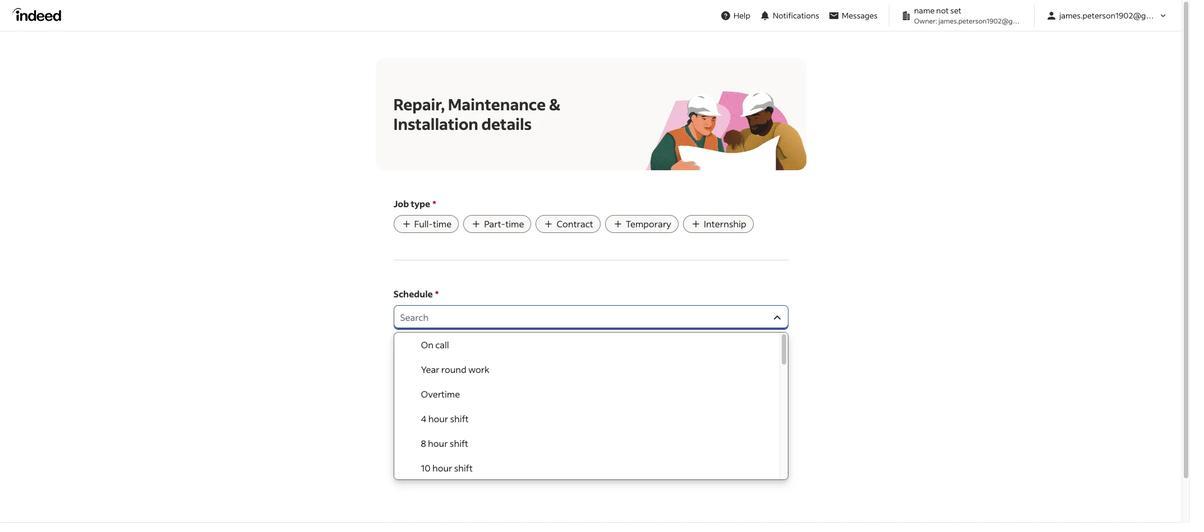 Task type: describe. For each thing, give the bounding box(es) containing it.
james.peterson1902@gmail.com inside name not set owner: james.peterson1902@gmail.com
[[939, 17, 1041, 25]]

0 vertical spatial *
[[433, 198, 436, 210]]

contract
[[557, 218, 593, 230]]

10 inside list box
[[421, 463, 431, 474]]

call up year
[[429, 342, 442, 354]]

shift left work
[[447, 365, 466, 376]]

round
[[441, 364, 466, 376]]

hour right 4
[[428, 413, 448, 425]]

8
[[421, 438, 426, 450]]

schedule
[[393, 288, 433, 300]]

internship
[[704, 218, 746, 230]]

call inside list box
[[435, 339, 449, 351]]

messages
[[842, 10, 878, 21]]

type
[[411, 198, 430, 210]]

notifications button
[[755, 3, 824, 28]]

repair, maintenance & installation details
[[393, 94, 560, 134]]

installation
[[393, 114, 478, 134]]

time for full-
[[433, 218, 452, 230]]

full-
[[414, 218, 433, 230]]

part-time
[[484, 218, 524, 230]]

name not set owner: james.peterson1902@gmail.com element
[[896, 4, 1041, 26]]

name not set owner: james.peterson1902@gmail.com
[[914, 5, 1041, 25]]

hour up the "overtime"
[[426, 365, 446, 376]]

toggle menu image
[[770, 311, 784, 325]]

shift up 8 hour shift
[[450, 413, 469, 425]]

0 vertical spatial 10
[[414, 365, 424, 376]]

help button
[[716, 5, 755, 26]]

list box containing on call
[[394, 333, 788, 481]]

shift down 8 hour shift
[[454, 463, 473, 474]]

&
[[549, 94, 560, 114]]

on inside list box
[[421, 339, 434, 351]]



Task type: vqa. For each thing, say whether or not it's contained in the screenshot.
Tools link
no



Task type: locate. For each thing, give the bounding box(es) containing it.
on call inside list box
[[421, 339, 449, 351]]

10 hour shift down 8 hour shift
[[421, 463, 473, 474]]

0 horizontal spatial james.peterson1902@gmail.com
[[939, 17, 1041, 25]]

repair,
[[393, 94, 445, 114]]

1 vertical spatial *
[[435, 288, 439, 300]]

shift
[[447, 365, 466, 376], [450, 413, 469, 425], [450, 438, 468, 450], [454, 463, 473, 474]]

back
[[420, 460, 441, 472]]

overtime
[[421, 389, 460, 400]]

* right schedule
[[435, 288, 439, 300]]

back button
[[393, 454, 450, 478]]

work
[[468, 364, 489, 376]]

notifications
[[773, 10, 819, 20]]

temporary
[[626, 218, 671, 230]]

year round work
[[421, 364, 489, 376]]

10
[[414, 365, 424, 376], [421, 463, 431, 474]]

10 hour shift up the "overtime"
[[414, 365, 466, 376]]

call
[[435, 339, 449, 351], [429, 342, 442, 354]]

set
[[950, 5, 961, 16]]

0 horizontal spatial time
[[433, 218, 452, 230]]

10 hour shift inside list box
[[421, 463, 473, 474]]

time
[[433, 218, 452, 230], [505, 218, 524, 230]]

year
[[421, 364, 439, 376]]

full-time
[[414, 218, 452, 230]]

james.peterson1902@gmail.com
[[1059, 10, 1179, 21], [939, 17, 1041, 25]]

shift down 4 hour shift
[[450, 438, 468, 450]]

10 hour shift
[[414, 365, 466, 376], [421, 463, 473, 474]]

on call
[[421, 339, 449, 351], [414, 342, 442, 354]]

hour right 8
[[428, 438, 448, 450]]

job
[[393, 198, 409, 210]]

part-
[[484, 218, 505, 230]]

messages link
[[824, 5, 882, 26]]

james.peterson1902@gmail.com button
[[1041, 5, 1179, 26]]

1 time from the left
[[433, 218, 452, 230]]

10 up the "overtime"
[[414, 365, 424, 376]]

2 time from the left
[[505, 218, 524, 230]]

4 hour shift
[[421, 413, 469, 425]]

indeed home image
[[12, 8, 66, 21]]

maintenance
[[448, 94, 546, 114]]

hour down 8 hour shift
[[432, 463, 452, 474]]

call up round
[[435, 339, 449, 351]]

4
[[421, 413, 426, 425]]

1 horizontal spatial james.peterson1902@gmail.com
[[1059, 10, 1179, 21]]

hour
[[426, 365, 446, 376], [428, 413, 448, 425], [428, 438, 448, 450], [432, 463, 452, 474]]

*
[[433, 198, 436, 210], [435, 288, 439, 300]]

1 horizontal spatial time
[[505, 218, 524, 230]]

10 down 8
[[421, 463, 431, 474]]

job type *
[[393, 198, 436, 210]]

1 vertical spatial 10
[[421, 463, 431, 474]]

owner:
[[914, 17, 937, 25]]

1 vertical spatial 10 hour shift
[[421, 463, 473, 474]]

not
[[936, 5, 949, 16]]

0 vertical spatial 10 hour shift
[[414, 365, 466, 376]]

help
[[733, 10, 750, 21]]

schedule *
[[393, 288, 439, 300]]

Search text field
[[393, 306, 770, 330]]

details
[[481, 114, 532, 134]]

name
[[914, 5, 935, 16]]

james.peterson1902@gmail.com inside popup button
[[1059, 10, 1179, 21]]

on
[[421, 339, 434, 351], [414, 342, 427, 354]]

time for part-
[[505, 218, 524, 230]]

8 hour shift
[[421, 438, 468, 450]]

list box
[[394, 333, 788, 481]]

* right type
[[433, 198, 436, 210]]



